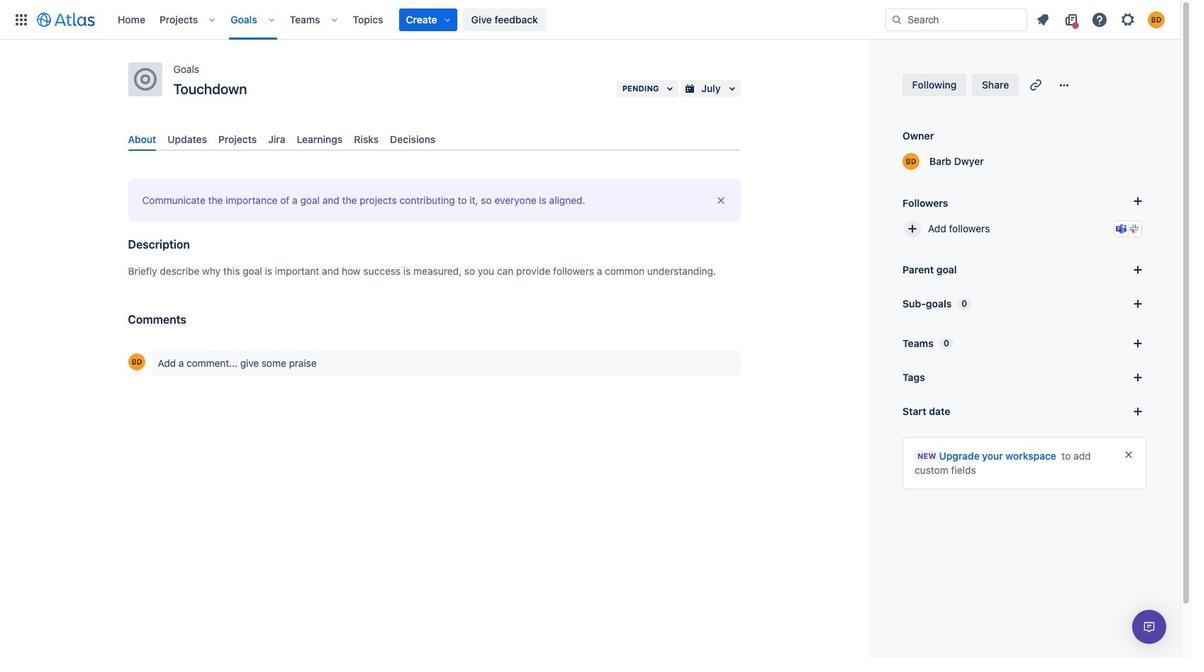 Task type: vqa. For each thing, say whether or not it's contained in the screenshot.
GROUP
no



Task type: describe. For each thing, give the bounding box(es) containing it.
goal icon image
[[134, 68, 156, 91]]

top element
[[9, 0, 886, 39]]

msteams logo showing  channels are connected to this goal image
[[1116, 223, 1128, 235]]

notifications image
[[1035, 11, 1052, 28]]

more icon image
[[1056, 77, 1073, 94]]

close banner image
[[715, 195, 727, 207]]

slack logo showing nan channels are connected to this goal image
[[1129, 223, 1140, 235]]

search image
[[892, 14, 903, 25]]

Search field
[[886, 8, 1028, 31]]

close banner image
[[1123, 450, 1135, 461]]



Task type: locate. For each thing, give the bounding box(es) containing it.
None search field
[[886, 8, 1028, 31]]

banner
[[0, 0, 1181, 40]]

help image
[[1092, 11, 1109, 28]]

account image
[[1148, 11, 1165, 28]]

tab list
[[122, 128, 746, 151]]

add a follower image
[[1130, 193, 1147, 210]]

open intercom messenger image
[[1141, 619, 1158, 636]]

settings image
[[1120, 11, 1137, 28]]

add follower image
[[904, 221, 921, 238]]

switch to... image
[[13, 11, 30, 28]]



